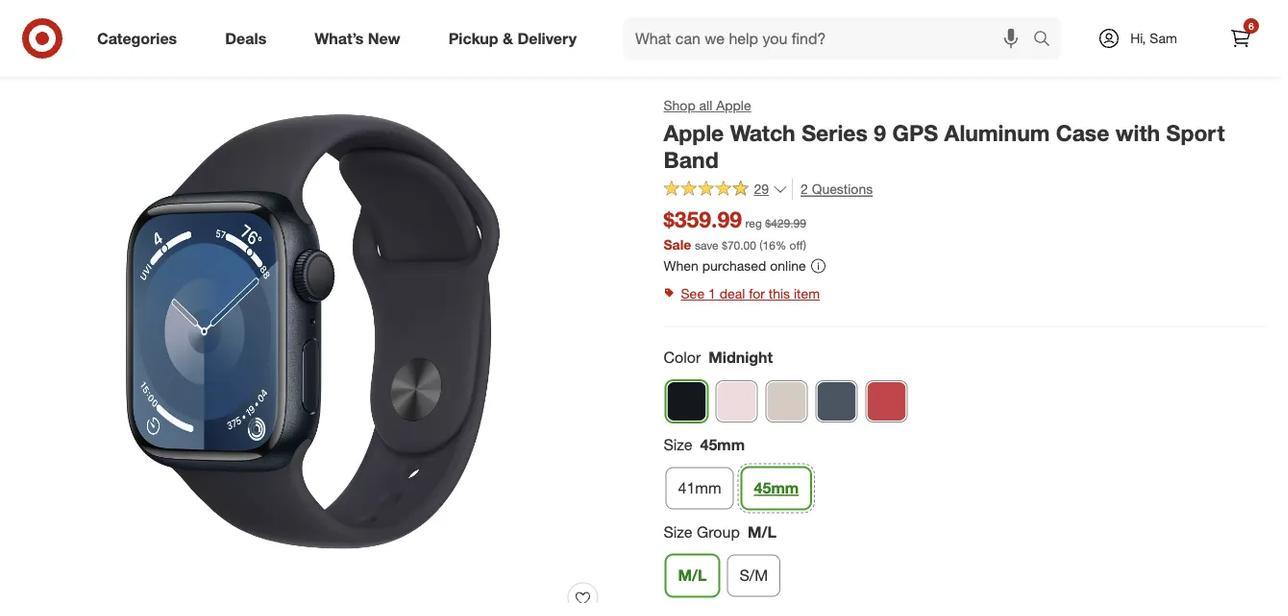 Task type: vqa. For each thing, say whether or not it's contained in the screenshot.
the topmost stores
no



Task type: locate. For each thing, give the bounding box(es) containing it.
watch
[[730, 119, 796, 146]]

what's new
[[315, 29, 401, 48]]

m/l
[[748, 523, 777, 542], [678, 567, 707, 586]]

size 45mm
[[664, 436, 745, 455]]

1 group from the top
[[662, 434, 1266, 518]]

6 link
[[1220, 17, 1262, 60]]

0 horizontal spatial 45mm
[[700, 436, 745, 455]]

color
[[664, 348, 701, 367]]

reg
[[745, 216, 762, 231]]

2 questions link
[[792, 178, 873, 200]]

0 vertical spatial group
[[662, 434, 1266, 518]]

70.00
[[728, 239, 756, 253]]

6
[[1249, 20, 1254, 32]]

midnight image
[[667, 382, 707, 422]]

45mm down pink image on the bottom right of the page
[[700, 436, 745, 455]]

0 horizontal spatial m/l
[[678, 567, 707, 586]]

size for size group m/l
[[664, 523, 693, 542]]

see 1 deal for this item link
[[664, 281, 1266, 308]]

1 horizontal spatial m/l
[[748, 523, 777, 542]]

s/m link
[[727, 555, 781, 598]]

1 vertical spatial 45mm
[[754, 479, 799, 498]]

1 horizontal spatial 45mm
[[754, 479, 799, 498]]

search button
[[1025, 17, 1071, 63]]

see 1 deal for this item
[[681, 286, 820, 302]]

case
[[1056, 119, 1110, 146]]

45mm up size group m/l
[[754, 479, 799, 498]]

pickup & delivery link
[[432, 17, 601, 60]]

1 size from the top
[[664, 436, 693, 455]]

delivery
[[518, 29, 577, 48]]

questions
[[812, 181, 873, 198]]

for
[[749, 286, 765, 302]]

m/l down group
[[678, 567, 707, 586]]

1 vertical spatial m/l
[[678, 567, 707, 586]]

size group m/l
[[664, 523, 777, 542]]

size left group
[[664, 523, 693, 542]]

this
[[769, 286, 790, 302]]

online
[[770, 258, 806, 275]]

color midnight
[[664, 348, 773, 367]]

2 group from the top
[[662, 522, 1266, 604]]

series
[[802, 119, 868, 146]]

m/l right group
[[748, 523, 777, 542]]

apple right all
[[716, 97, 751, 114]]

45mm
[[700, 436, 745, 455], [754, 479, 799, 498]]

shop all apple apple watch series 9 gps aluminum case with sport band
[[664, 97, 1225, 174]]

size down midnight icon
[[664, 436, 693, 455]]

sport
[[1167, 119, 1225, 146]]

1
[[708, 286, 716, 302]]

size
[[664, 436, 693, 455], [664, 523, 693, 542]]

&
[[503, 29, 513, 48]]

apple
[[716, 97, 751, 114], [664, 119, 724, 146]]

$359.99 reg $429.99 sale save $ 70.00 ( 16 % off )
[[664, 206, 807, 253]]

$359.99
[[664, 206, 742, 233]]

pickup & delivery
[[449, 29, 577, 48]]

group
[[662, 434, 1266, 518], [662, 522, 1266, 604]]

1 vertical spatial size
[[664, 523, 693, 542]]

1 vertical spatial group
[[662, 522, 1266, 604]]

2 size from the top
[[664, 523, 693, 542]]

apple up band
[[664, 119, 724, 146]]

0 vertical spatial 45mm
[[700, 436, 745, 455]]

0 vertical spatial size
[[664, 436, 693, 455]]

size for size 45mm
[[664, 436, 693, 455]]

categories
[[97, 29, 177, 48]]

0 vertical spatial apple
[[716, 97, 751, 114]]

apple watch series 9 gps aluminum case with sport band, 1 of 10 image
[[15, 31, 618, 604]]

starlight image
[[767, 382, 807, 422]]

with
[[1116, 119, 1160, 146]]



Task type: describe. For each thing, give the bounding box(es) containing it.
what's
[[315, 29, 364, 48]]

45mm link
[[742, 468, 811, 510]]

(
[[760, 239, 763, 253]]

29
[[754, 181, 769, 197]]

new
[[368, 29, 401, 48]]

when
[[664, 258, 699, 275]]

41mm
[[678, 479, 722, 498]]

group containing size group
[[662, 522, 1266, 604]]

deal
[[720, 286, 745, 302]]

2 questions
[[801, 181, 873, 198]]

29 link
[[664, 178, 788, 202]]

group
[[697, 523, 740, 542]]

deals link
[[209, 17, 291, 60]]

pink image
[[717, 382, 757, 422]]

band
[[664, 147, 719, 174]]

sam
[[1150, 30, 1177, 47]]

see
[[681, 286, 705, 302]]

deals
[[225, 29, 267, 48]]

item
[[794, 286, 820, 302]]

all
[[699, 97, 713, 114]]

What can we help you find? suggestions appear below search field
[[624, 17, 1038, 60]]

2
[[801, 181, 808, 198]]

categories link
[[81, 17, 201, 60]]

gps
[[893, 119, 938, 146]]

group containing size
[[662, 434, 1266, 518]]

hi,
[[1131, 30, 1146, 47]]

$
[[722, 239, 728, 253]]

$429.99
[[765, 216, 806, 231]]

save
[[695, 239, 719, 253]]

hi, sam
[[1131, 30, 1177, 47]]

41mm link
[[666, 468, 734, 510]]

s/m
[[740, 567, 768, 586]]

when purchased online
[[664, 258, 806, 275]]

)
[[803, 239, 807, 253]]

aluminum
[[945, 119, 1050, 146]]

what's new link
[[298, 17, 425, 60]]

pickup
[[449, 29, 498, 48]]

0 vertical spatial m/l
[[748, 523, 777, 542]]

1 vertical spatial apple
[[664, 119, 724, 146]]

m/l link
[[666, 555, 719, 598]]

%
[[776, 239, 787, 253]]

(product)red image
[[867, 382, 907, 422]]

off
[[790, 239, 803, 253]]

search
[[1025, 31, 1071, 50]]

m/l inside m/l link
[[678, 567, 707, 586]]

shop
[[664, 97, 696, 114]]

sale
[[664, 237, 691, 253]]

purchased
[[702, 258, 766, 275]]

16
[[763, 239, 776, 253]]

9
[[874, 119, 886, 146]]

midnight
[[709, 348, 773, 367]]

silver image
[[817, 382, 857, 422]]



